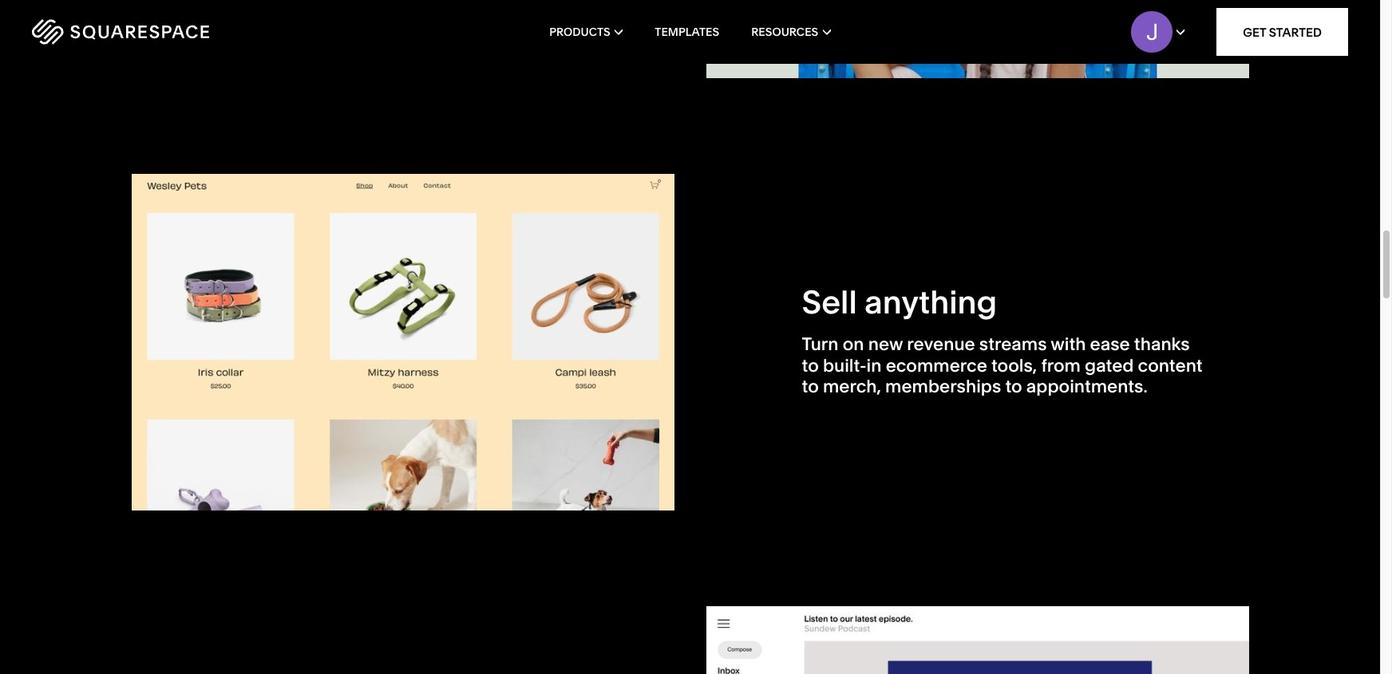 Task type: vqa. For each thing, say whether or not it's contained in the screenshot.
PRODUCTS BUTTON
yes



Task type: describe. For each thing, give the bounding box(es) containing it.
products
[[550, 25, 611, 39]]

gated
[[1085, 355, 1134, 377]]

new
[[869, 334, 903, 356]]

tools,
[[992, 355, 1038, 377]]

with
[[1051, 334, 1086, 356]]

sell
[[802, 283, 857, 322]]

content
[[1138, 355, 1203, 377]]

turn on new revenue streams with ease thanks to built-in ecommerce tools, from gated content to merch, memberships to appointments.
[[802, 334, 1203, 398]]

streams
[[980, 334, 1047, 356]]

memberships
[[886, 376, 1002, 398]]

ease
[[1091, 334, 1131, 356]]

in
[[867, 355, 882, 377]]

merch,
[[823, 376, 882, 398]]

templates link
[[655, 0, 720, 64]]

appointments.
[[1027, 376, 1148, 398]]

built-
[[823, 355, 867, 377]]

on
[[843, 334, 864, 356]]

thanks
[[1135, 334, 1190, 356]]

anything
[[865, 283, 998, 322]]

templates
[[655, 25, 720, 39]]

ecommerce
[[886, 355, 988, 377]]



Task type: locate. For each thing, give the bounding box(es) containing it.
sell anything
[[802, 283, 998, 322]]

revenue
[[907, 334, 976, 356]]

get started link
[[1217, 8, 1349, 56]]

squarespace logo image
[[32, 19, 209, 45]]

example website of a personal trainer and nutritionist image
[[706, 0, 1249, 78]]

turn
[[802, 334, 839, 356]]

from
[[1042, 355, 1081, 377]]

resources
[[752, 25, 819, 39]]

products button
[[550, 0, 623, 64]]

example website of a podcast image
[[706, 607, 1249, 675]]

example website selling pet supplies image
[[131, 174, 674, 511]]

get started
[[1243, 24, 1322, 40]]

squarespace logo link
[[32, 19, 295, 45]]

to
[[802, 355, 819, 377], [802, 376, 819, 398], [1006, 376, 1023, 398]]

resources button
[[752, 0, 831, 64]]

get
[[1243, 24, 1267, 40]]

started
[[1270, 24, 1322, 40]]



